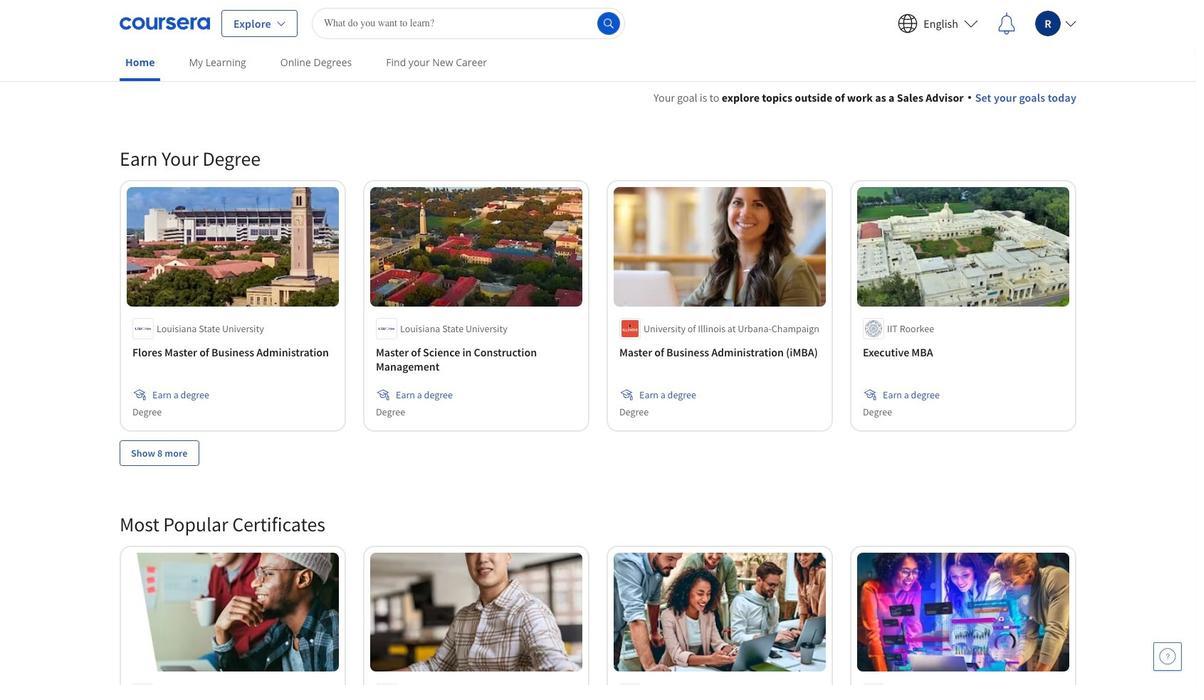 Task type: vqa. For each thing, say whether or not it's contained in the screenshot.
Coursera image
yes



Task type: locate. For each thing, give the bounding box(es) containing it.
earn your degree collection element
[[111, 123, 1086, 489]]

What do you want to learn? text field
[[312, 7, 625, 39]]

main content
[[0, 72, 1197, 686]]

None search field
[[312, 7, 625, 39]]

coursera image
[[120, 12, 210, 35]]

most popular certificates collection element
[[111, 489, 1086, 686]]

help center image
[[1160, 649, 1177, 666]]



